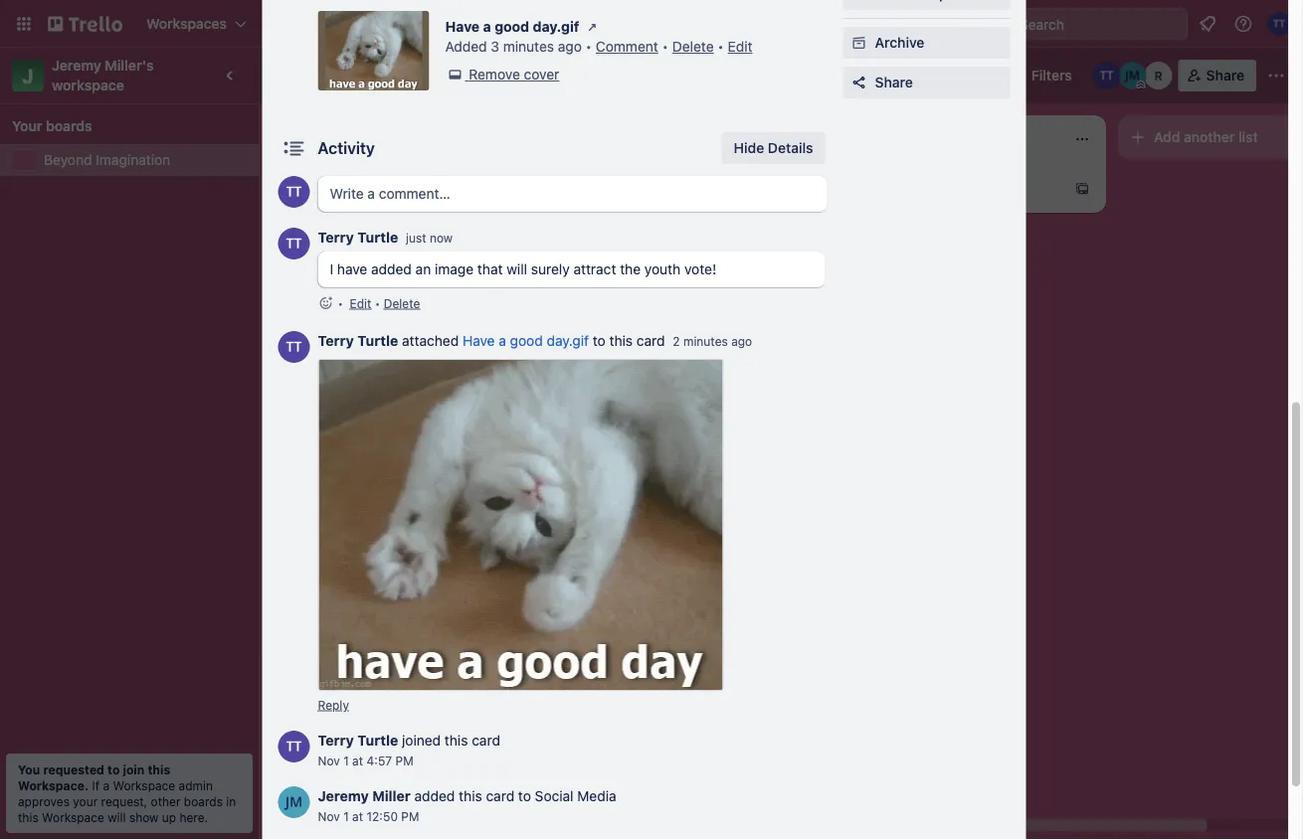 Task type: vqa. For each thing, say whether or not it's contained in the screenshot.
Log in link
no



Task type: describe. For each thing, give the bounding box(es) containing it.
in
[[226, 795, 236, 809]]

1 horizontal spatial share button
[[1179, 60, 1257, 92]]

terry turtle (terryturtle) image for joined this card
[[278, 731, 310, 763]]

here.
[[180, 811, 208, 825]]

remove cover
[[469, 66, 559, 83]]

beyond imagination inside 'link'
[[44, 152, 170, 168]]

to inside jeremy miller added this card to social media nov 1 at 12:50 pm
[[518, 788, 531, 805]]

1 vertical spatial day.gif
[[547, 333, 589, 349]]

kickoff meeting
[[291, 471, 391, 488]]

nov 1 at 12:50 pm link
[[318, 810, 419, 824]]

0 vertical spatial good
[[495, 18, 529, 35]]

1 down instagram
[[382, 427, 387, 441]]

remove
[[469, 66, 520, 83]]

joined
[[402, 733, 441, 749]]

details
[[768, 140, 813, 156]]

that
[[477, 261, 503, 278]]

comment link
[[596, 38, 658, 55]]

sm image for remove cover
[[445, 65, 465, 85]]

1 vertical spatial workspace
[[42, 811, 104, 825]]

surely
[[531, 261, 570, 278]]

terry turtle (terryturtle) image left "terry turtle just now"
[[278, 228, 310, 260]]

filters
[[1031, 67, 1072, 84]]

1 vertical spatial good
[[510, 333, 543, 349]]

a for if a workspace admin approves your request, other boards in this workspace will show up here.
[[103, 779, 109, 793]]

4:57
[[367, 754, 392, 768]]

beyond imagination inside text box
[[285, 65, 454, 86]]

0 horizontal spatial share
[[875, 74, 913, 91]]

request,
[[101, 795, 147, 809]]

i
[[330, 261, 333, 278]]

jeremy for jeremy miller's workspace
[[52, 57, 101, 74]]

terry turtle (terryturtle) image left r on the top right of page
[[1093, 62, 1121, 90]]

create instagram link
[[291, 398, 521, 418]]

you requested to join this workspace.
[[18, 763, 170, 793]]

archive
[[875, 34, 925, 51]]

another
[[1184, 129, 1235, 145]]

admin
[[179, 779, 213, 793]]

media
[[577, 788, 616, 805]]

add reaction image
[[318, 293, 334, 313]]

show menu image
[[1266, 66, 1286, 86]]

imagination inside beyond imagination 'link'
[[96, 152, 170, 168]]

boards inside if a workspace admin approves your request, other boards in this workspace will show up here.
[[184, 795, 223, 809]]

comment
[[596, 38, 658, 55]]

open information menu image
[[1234, 14, 1254, 34]]

nov inside jeremy miller added this card to social media nov 1 at 12:50 pm
[[318, 810, 340, 824]]

Search field
[[1013, 9, 1187, 39]]

12:50
[[367, 810, 398, 824]]

•
[[375, 296, 380, 310]]

add a card
[[310, 515, 381, 532]]

thoughts
[[593, 172, 648, 186]]

edit • delete
[[350, 296, 420, 310]]

3
[[491, 38, 499, 55]]

the
[[620, 261, 641, 278]]

beyond inside text box
[[285, 65, 349, 86]]

1 horizontal spatial sm image
[[849, 0, 869, 4]]

instagram
[[337, 400, 401, 416]]

this inside if a workspace admin approves your request, other boards in this workspace will show up here.
[[18, 811, 38, 825]]

sm image for archive
[[849, 33, 869, 53]]

archive link
[[843, 27, 1010, 59]]

show
[[129, 811, 159, 825]]

i have added an image that will surely attract the youth vote!
[[330, 261, 716, 278]]

youth
[[645, 261, 681, 278]]

add another list button
[[1118, 115, 1303, 159]]

jeremy miller added this card to social media nov 1 at 12:50 pm
[[318, 788, 616, 824]]

now
[[430, 231, 453, 245]]

1 horizontal spatial share
[[1206, 67, 1245, 84]]

0 vertical spatial delete link
[[672, 38, 714, 55]]

Write a comment text field
[[318, 176, 827, 212]]

edit for edit
[[728, 38, 753, 55]]

your
[[73, 795, 98, 809]]

create button
[[577, 8, 645, 40]]

terry for attached
[[318, 333, 354, 349]]

create for create
[[589, 15, 633, 32]]

add for add another list
[[1154, 129, 1180, 145]]

miller's
[[105, 57, 154, 74]]

0 horizontal spatial share button
[[843, 67, 1010, 98]]

terry turtle attached have a good day.gif to this card 2 minutes ago
[[318, 333, 752, 349]]

cover
[[524, 66, 559, 83]]

jeremy for jeremy miller added this card to social media nov 1 at 12:50 pm
[[318, 788, 369, 805]]

1 horizontal spatial edit link
[[728, 38, 753, 55]]

add a card button
[[279, 508, 501, 540]]

miller
[[372, 788, 411, 805]]

at inside 'terry turtle joined this card nov 1 at 4:57 pm'
[[352, 754, 363, 768]]

meeting
[[339, 471, 391, 488]]

2
[[673, 335, 680, 349]]

up
[[162, 811, 176, 825]]

you
[[18, 763, 40, 777]]

nov 1 at 4:57 pm link
[[318, 754, 414, 768]]

1 vertical spatial edit link
[[350, 296, 371, 310]]

terry turtle joined this card nov 1 at 4:57 pm
[[318, 733, 500, 768]]

automation image
[[966, 60, 994, 88]]

card inside 'terry turtle joined this card nov 1 at 4:57 pm'
[[472, 733, 500, 749]]

vote!
[[684, 261, 716, 278]]

color: purple, title: none image
[[291, 386, 330, 394]]

have
[[337, 261, 367, 278]]

0 horizontal spatial sm image
[[582, 17, 602, 37]]

this inside 'terry turtle joined this card nov 1 at 4:57 pm'
[[445, 733, 468, 749]]

requested
[[43, 763, 104, 777]]

1 inside 'terry turtle joined this card nov 1 at 4:57 pm'
[[343, 754, 349, 768]]

create from template… image
[[1074, 181, 1090, 197]]

added for have
[[371, 261, 412, 278]]

just
[[406, 231, 426, 245]]

board
[[573, 67, 612, 84]]

1 vertical spatial have
[[463, 333, 495, 349]]

0 vertical spatial minutes
[[503, 38, 554, 55]]

just now link
[[406, 231, 453, 245]]

jeremy miller's workspace
[[52, 57, 158, 94]]

turtle for just
[[357, 229, 398, 246]]

card inside button
[[352, 515, 381, 532]]

kickoff
[[291, 471, 335, 488]]

other
[[151, 795, 181, 809]]

terry turtle just now
[[318, 229, 453, 246]]

boards inside your boards with 1 items element
[[46, 118, 92, 134]]

if a workspace admin approves your request, other boards in this workspace will show up here.
[[18, 779, 236, 825]]

join
[[123, 763, 145, 777]]



Task type: locate. For each thing, give the bounding box(es) containing it.
an
[[415, 261, 431, 278]]

0 horizontal spatial minutes
[[503, 38, 554, 55]]

turtle up '4:57'
[[357, 733, 398, 749]]

terry inside 'terry turtle joined this card nov 1 at 4:57 pm'
[[318, 733, 354, 749]]

card inside jeremy miller added this card to social media nov 1 at 12:50 pm
[[486, 788, 515, 805]]

delete link right comment
[[672, 38, 714, 55]]

1 vertical spatial nov
[[318, 810, 340, 824]]

added right miller
[[414, 788, 455, 805]]

to down attract
[[593, 333, 606, 349]]

have
[[445, 18, 480, 35], [463, 333, 495, 349]]

a
[[483, 18, 491, 35], [499, 333, 506, 349], [340, 515, 348, 532], [103, 779, 109, 793]]

1 horizontal spatial minutes
[[683, 335, 728, 349]]

1 inside jeremy miller added this card to social media nov 1 at 12:50 pm
[[343, 810, 349, 824]]

added 3 minutes ago
[[445, 38, 582, 55]]

1 terry turtle (terryturtle) image from the top
[[278, 176, 310, 208]]

delete link
[[672, 38, 714, 55], [384, 296, 420, 310]]

add left another
[[1154, 129, 1180, 145]]

a right attached
[[499, 333, 506, 349]]

share button down 0 notifications image
[[1179, 60, 1257, 92]]

3 terry turtle (terryturtle) image from the top
[[278, 731, 310, 763]]

approves
[[18, 795, 70, 809]]

0 horizontal spatial beyond
[[44, 152, 92, 168]]

a inside if a workspace admin approves your request, other boards in this workspace will show up here.
[[103, 779, 109, 793]]

1 vertical spatial jeremy miller (jeremymiller198) image
[[278, 787, 310, 819]]

workspace
[[52, 77, 124, 94]]

a down kickoff meeting
[[340, 515, 348, 532]]

added left an in the left top of the page
[[371, 261, 412, 278]]

sm image up comment
[[582, 17, 602, 37]]

1 vertical spatial at
[[352, 810, 363, 824]]

0 horizontal spatial beyond imagination
[[44, 152, 170, 168]]

2 vertical spatial turtle
[[357, 733, 398, 749]]

1 horizontal spatial imagination
[[353, 65, 454, 86]]

to
[[593, 333, 606, 349], [107, 763, 120, 777], [518, 788, 531, 805]]

terry down add reaction icon
[[318, 333, 354, 349]]

at left the "12:50"
[[352, 810, 363, 824]]

1 vertical spatial imagination
[[96, 152, 170, 168]]

activity
[[318, 139, 375, 158]]

1 vertical spatial will
[[108, 811, 126, 825]]

create down color: purple, title: none image
[[291, 400, 333, 416]]

good
[[495, 18, 529, 35], [510, 333, 543, 349]]

3 turtle from the top
[[357, 733, 398, 749]]

pm inside jeremy miller added this card to social media nov 1 at 12:50 pm
[[401, 810, 419, 824]]

image
[[435, 261, 474, 278]]

share down archive
[[875, 74, 913, 91]]

1 vertical spatial delete link
[[384, 296, 420, 310]]

this
[[609, 333, 633, 349], [445, 733, 468, 749], [148, 763, 170, 777], [459, 788, 482, 805], [18, 811, 38, 825]]

3 terry from the top
[[318, 733, 354, 749]]

delete right •
[[384, 296, 420, 310]]

1 vertical spatial sm image
[[445, 65, 465, 85]]

minutes down have a good day.gif
[[503, 38, 554, 55]]

share button down archive link in the right top of the page
[[843, 67, 1010, 98]]

search image
[[997, 16, 1013, 32]]

added
[[371, 261, 412, 278], [414, 788, 455, 805]]

imagination inside beyond imagination text box
[[353, 65, 454, 86]]

back to home image
[[48, 8, 122, 40]]

jeremy miller (jeremymiller198) image right in
[[278, 787, 310, 819]]

Board name text field
[[275, 60, 464, 92]]

1 nov from the top
[[318, 754, 340, 768]]

0 vertical spatial terry turtle (terryturtle) image
[[278, 176, 310, 208]]

beyond up activity at top left
[[285, 65, 349, 86]]

hide
[[734, 140, 764, 156]]

turtle left just
[[357, 229, 398, 246]]

power ups image
[[938, 68, 954, 84]]

0 vertical spatial workspace
[[113, 779, 175, 793]]

share left show menu icon
[[1206, 67, 1245, 84]]

remove cover link
[[445, 65, 559, 85]]

at left '4:57'
[[352, 754, 363, 768]]

share button
[[1179, 60, 1257, 92], [843, 67, 1010, 98]]

j
[[22, 64, 34, 87]]

1 vertical spatial terry
[[318, 333, 354, 349]]

1 horizontal spatial delete
[[672, 38, 714, 55]]

2 terry turtle (terryturtle) image from the top
[[278, 331, 310, 363]]

0 vertical spatial to
[[593, 333, 606, 349]]

to left the social
[[518, 788, 531, 805]]

beyond imagination link
[[44, 150, 247, 170]]

r button
[[1145, 62, 1173, 90]]

boards
[[46, 118, 92, 134], [184, 795, 223, 809]]

create up comment
[[589, 15, 633, 32]]

1 horizontal spatial edit
[[728, 38, 753, 55]]

reply link
[[318, 698, 349, 712]]

2 horizontal spatial to
[[593, 333, 606, 349]]

list
[[1239, 129, 1258, 145]]

0 horizontal spatial jeremy miller (jeremymiller198) image
[[278, 787, 310, 819]]

jeremy miller (jeremymiller198) image
[[1119, 62, 1147, 90], [278, 787, 310, 819]]

sm image inside archive link
[[849, 33, 869, 53]]

terry turtle (terryturtle) image right "open information menu" icon
[[1267, 12, 1291, 36]]

sm image up archive link in the right top of the page
[[849, 0, 869, 4]]

sm image left star or unstar board icon
[[445, 65, 465, 85]]

1
[[342, 427, 348, 441], [382, 427, 387, 441], [343, 754, 349, 768], [343, 810, 349, 824]]

jeremy inside jeremy miller's workspace
[[52, 57, 101, 74]]

1 horizontal spatial workspace
[[113, 779, 175, 793]]

workspace down your
[[42, 811, 104, 825]]

attached
[[402, 333, 459, 349]]

1 vertical spatial to
[[107, 763, 120, 777]]

0 vertical spatial edit
[[728, 38, 753, 55]]

1 vertical spatial create
[[291, 400, 333, 416]]

good down i have added an image that will surely attract the youth vote!
[[510, 333, 543, 349]]

1 vertical spatial sm image
[[582, 17, 602, 37]]

terry turtle (terryturtle) image
[[1267, 12, 1291, 36], [1093, 62, 1121, 90], [278, 228, 310, 260], [501, 422, 525, 446]]

2 minutes ago link
[[673, 335, 752, 349]]

sm image
[[849, 33, 869, 53], [445, 65, 465, 85]]

1 vertical spatial beyond imagination
[[44, 152, 170, 168]]

0 vertical spatial will
[[507, 261, 527, 278]]

0 vertical spatial day.gif
[[533, 18, 579, 35]]

1 horizontal spatial added
[[414, 788, 455, 805]]

filters button
[[1002, 60, 1078, 92]]

have a good day.gif
[[445, 18, 579, 35]]

0 vertical spatial nov
[[318, 754, 340, 768]]

turtle down •
[[357, 333, 398, 349]]

ago right 2
[[731, 335, 752, 349]]

beyond imagination up activity at top left
[[285, 65, 454, 86]]

add
[[1154, 129, 1180, 145], [310, 515, 337, 532]]

sm image
[[849, 0, 869, 4], [582, 17, 602, 37]]

0 horizontal spatial will
[[108, 811, 126, 825]]

to left join
[[107, 763, 120, 777]]

edit link
[[728, 38, 753, 55], [350, 296, 371, 310]]

1 vertical spatial turtle
[[357, 333, 398, 349]]

ago
[[558, 38, 582, 55], [731, 335, 752, 349]]

card right the joined
[[472, 733, 500, 749]]

nov left '4:57'
[[318, 754, 340, 768]]

beyond imagination down your boards with 1 items element
[[44, 152, 170, 168]]

1 vertical spatial boards
[[184, 795, 223, 809]]

terry for joined
[[318, 733, 354, 749]]

1 vertical spatial ago
[[731, 335, 752, 349]]

minutes right 2
[[683, 335, 728, 349]]

beyond inside 'link'
[[44, 152, 92, 168]]

delete link right •
[[384, 296, 420, 310]]

imagination down your boards with 1 items element
[[96, 152, 170, 168]]

boards down the admin
[[184, 795, 223, 809]]

reply
[[318, 698, 349, 712]]

0 vertical spatial have
[[445, 18, 480, 35]]

2 vertical spatial terry turtle (terryturtle) image
[[278, 731, 310, 763]]

pm inside 'terry turtle joined this card nov 1 at 4:57 pm'
[[396, 754, 414, 768]]

1 horizontal spatial ago
[[731, 335, 752, 349]]

1 left the "12:50"
[[343, 810, 349, 824]]

have a good day.gif link
[[463, 333, 589, 349]]

your boards with 1 items element
[[12, 114, 237, 138]]

delete right comment
[[672, 38, 714, 55]]

add for add a card
[[310, 515, 337, 532]]

1 vertical spatial terry turtle (terryturtle) image
[[278, 331, 310, 363]]

terry turtle (terryturtle) image
[[278, 176, 310, 208], [278, 331, 310, 363], [278, 731, 310, 763]]

1 horizontal spatial jeremy
[[318, 788, 369, 805]]

edit for edit • delete
[[350, 296, 371, 310]]

color: bold red, title: "thoughts" element
[[573, 171, 648, 186]]

day.gif down surely on the top of the page
[[547, 333, 589, 349]]

0 horizontal spatial edit link
[[350, 296, 371, 310]]

0 horizontal spatial to
[[107, 763, 120, 777]]

rubyanndersson (rubyanndersson) image
[[1145, 62, 1173, 90]]

will inside if a workspace admin approves your request, other boards in this workspace will show up here.
[[108, 811, 126, 825]]

1 horizontal spatial sm image
[[849, 33, 869, 53]]

edit
[[728, 38, 753, 55], [350, 296, 371, 310]]

1 vertical spatial minutes
[[683, 335, 728, 349]]

to inside you requested to join this workspace.
[[107, 763, 120, 777]]

this inside you requested to join this workspace.
[[148, 763, 170, 777]]

this down 'approves'
[[18, 811, 38, 825]]

card left 2
[[637, 333, 665, 349]]

0 horizontal spatial delete
[[384, 296, 420, 310]]

minutes
[[503, 38, 554, 55], [683, 335, 728, 349]]

star or unstar board image
[[476, 68, 492, 84]]

0 vertical spatial beyond
[[285, 65, 349, 86]]

1 down create instagram on the left top of page
[[342, 427, 348, 441]]

2 vertical spatial to
[[518, 788, 531, 805]]

1 vertical spatial pm
[[401, 810, 419, 824]]

create from template… image
[[509, 516, 525, 532]]

1 terry from the top
[[318, 229, 354, 246]]

pm right '4:57'
[[396, 754, 414, 768]]

jeremy up workspace
[[52, 57, 101, 74]]

imagination
[[353, 65, 454, 86], [96, 152, 170, 168]]

hide details link
[[722, 132, 825, 164]]

terry turtle (terryturtle) image for attached
[[278, 331, 310, 363]]

1 horizontal spatial beyond
[[285, 65, 349, 86]]

will down request,
[[108, 811, 126, 825]]

1 horizontal spatial boards
[[184, 795, 223, 809]]

board link
[[540, 60, 624, 92]]

your
[[12, 118, 42, 134]]

terry up i
[[318, 229, 354, 246]]

0 horizontal spatial jeremy
[[52, 57, 101, 74]]

at
[[352, 754, 363, 768], [352, 810, 363, 824]]

create for create instagram
[[291, 400, 333, 416]]

pm down miller
[[401, 810, 419, 824]]

create instagram
[[291, 400, 401, 416]]

added inside jeremy miller added this card to social media nov 1 at 12:50 pm
[[414, 788, 455, 805]]

2 nov from the top
[[318, 810, 340, 824]]

1 vertical spatial edit
[[350, 296, 371, 310]]

0 vertical spatial at
[[352, 754, 363, 768]]

0 vertical spatial jeremy miller (jeremymiller198) image
[[1119, 62, 1147, 90]]

0 horizontal spatial edit
[[350, 296, 371, 310]]

1 horizontal spatial to
[[518, 788, 531, 805]]

beyond down the "your boards"
[[44, 152, 92, 168]]

attract
[[574, 261, 616, 278]]

a right if
[[103, 779, 109, 793]]

will right that
[[507, 261, 527, 278]]

1 vertical spatial delete
[[384, 296, 420, 310]]

1 horizontal spatial will
[[507, 261, 527, 278]]

your boards
[[12, 118, 92, 134]]

add another list
[[1154, 129, 1258, 145]]

jeremy miller (jeremymiller198) image left r on the top right of page
[[1119, 62, 1147, 90]]

terry turtle (terryturtle) image up create from template… image
[[501, 422, 525, 446]]

1 vertical spatial beyond
[[44, 152, 92, 168]]

1 vertical spatial jeremy
[[318, 788, 369, 805]]

1 vertical spatial add
[[310, 515, 337, 532]]

turtle for joined
[[357, 733, 398, 749]]

nov left the "12:50"
[[318, 810, 340, 824]]

sm image left archive
[[849, 33, 869, 53]]

beyond imagination
[[285, 65, 454, 86], [44, 152, 170, 168]]

0 horizontal spatial delete link
[[384, 296, 420, 310]]

0 vertical spatial sm image
[[849, 0, 869, 4]]

nov inside 'terry turtle joined this card nov 1 at 4:57 pm'
[[318, 754, 340, 768]]

good up added 3 minutes ago
[[495, 18, 529, 35]]

0 vertical spatial imagination
[[353, 65, 454, 86]]

delete
[[672, 38, 714, 55], [384, 296, 420, 310]]

added for miller
[[414, 788, 455, 805]]

ago inside terry turtle attached have a good day.gif to this card 2 minutes ago
[[731, 335, 752, 349]]

1 horizontal spatial jeremy miller (jeremymiller198) image
[[1119, 62, 1147, 90]]

this inside jeremy miller added this card to social media nov 1 at 12:50 pm
[[459, 788, 482, 805]]

0 vertical spatial ago
[[558, 38, 582, 55]]

0 vertical spatial delete
[[672, 38, 714, 55]]

this left 2
[[609, 333, 633, 349]]

create inside button
[[589, 15, 633, 32]]

a for have a good day.gif
[[483, 18, 491, 35]]

add down the kickoff
[[310, 515, 337, 532]]

at inside jeremy miller added this card to social media nov 1 at 12:50 pm
[[352, 810, 363, 824]]

0 vertical spatial beyond imagination
[[285, 65, 454, 86]]

0 vertical spatial add
[[1154, 129, 1180, 145]]

minutes inside terry turtle attached have a good day.gif to this card 2 minutes ago
[[683, 335, 728, 349]]

have right attached
[[463, 333, 495, 349]]

added
[[445, 38, 487, 55]]

workspace
[[113, 779, 175, 793], [42, 811, 104, 825]]

workspace down join
[[113, 779, 175, 793]]

boards right your
[[46, 118, 92, 134]]

0 vertical spatial edit link
[[728, 38, 753, 55]]

if
[[92, 779, 100, 793]]

terry for just
[[318, 229, 354, 246]]

r
[[1155, 69, 1163, 83]]

0 horizontal spatial workspace
[[42, 811, 104, 825]]

1 turtle from the top
[[357, 229, 398, 246]]

2 vertical spatial terry
[[318, 733, 354, 749]]

0 vertical spatial boards
[[46, 118, 92, 134]]

card down meeting
[[352, 515, 381, 532]]

2 at from the top
[[352, 810, 363, 824]]

will
[[507, 261, 527, 278], [108, 811, 126, 825]]

0 horizontal spatial ago
[[558, 38, 582, 55]]

0 vertical spatial pm
[[396, 754, 414, 768]]

0 vertical spatial create
[[589, 15, 633, 32]]

a inside button
[[340, 515, 348, 532]]

a for add a card
[[340, 515, 348, 532]]

workspace visible image
[[512, 68, 528, 84]]

have up added
[[445, 18, 480, 35]]

hide details
[[734, 140, 813, 156]]

this down 'terry turtle joined this card nov 1 at 4:57 pm'
[[459, 788, 482, 805]]

0 vertical spatial terry
[[318, 229, 354, 246]]

turtle for attached
[[357, 333, 398, 349]]

0 horizontal spatial imagination
[[96, 152, 170, 168]]

primary element
[[0, 0, 1303, 48]]

day.gif up added 3 minutes ago
[[533, 18, 579, 35]]

kickoff meeting link
[[291, 470, 521, 490]]

0 horizontal spatial add
[[310, 515, 337, 532]]

jeremy inside jeremy miller added this card to social media nov 1 at 12:50 pm
[[318, 788, 369, 805]]

create
[[589, 15, 633, 32], [291, 400, 333, 416]]

social
[[535, 788, 574, 805]]

1 horizontal spatial beyond imagination
[[285, 65, 454, 86]]

terry down 'reply'
[[318, 733, 354, 749]]

1 horizontal spatial add
[[1154, 129, 1180, 145]]

2 terry from the top
[[318, 333, 354, 349]]

2 turtle from the top
[[357, 333, 398, 349]]

a up 3
[[483, 18, 491, 35]]

turtle inside 'terry turtle joined this card nov 1 at 4:57 pm'
[[357, 733, 398, 749]]

this right the joined
[[445, 733, 468, 749]]

0 vertical spatial turtle
[[357, 229, 398, 246]]

0 vertical spatial jeremy
[[52, 57, 101, 74]]

nov
[[318, 754, 340, 768], [318, 810, 340, 824]]

imagination down added
[[353, 65, 454, 86]]

0 vertical spatial added
[[371, 261, 412, 278]]

terry
[[318, 229, 354, 246], [318, 333, 354, 349], [318, 733, 354, 749]]

card left the social
[[486, 788, 515, 805]]

share
[[1206, 67, 1245, 84], [875, 74, 913, 91]]

jeremy
[[52, 57, 101, 74], [318, 788, 369, 805]]

1 left '4:57'
[[343, 754, 349, 768]]

ago up board link
[[558, 38, 582, 55]]

this right join
[[148, 763, 170, 777]]

0 horizontal spatial boards
[[46, 118, 92, 134]]

jeremy up nov 1 at 12:50 pm link
[[318, 788, 369, 805]]

workspace.
[[18, 779, 89, 793]]

0 notifications image
[[1196, 12, 1220, 36]]

1 at from the top
[[352, 754, 363, 768]]



